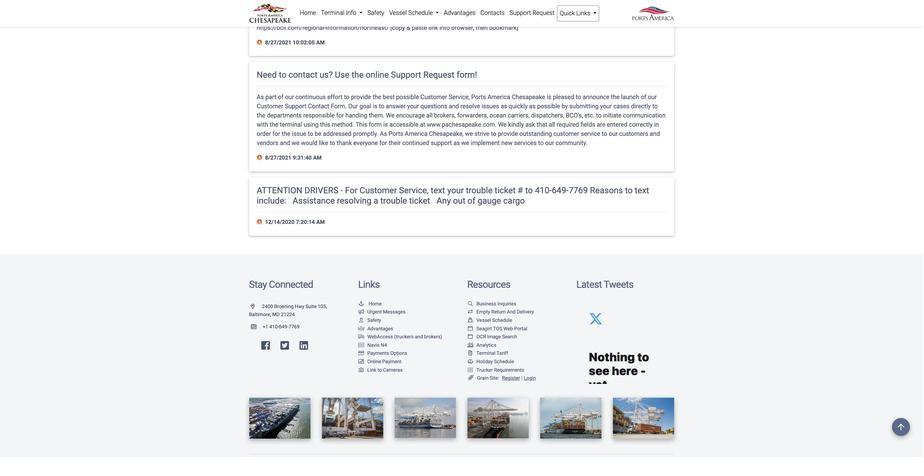 Task type: vqa. For each thing, say whether or not it's contained in the screenshot.
your to the right
yes



Task type: locate. For each thing, give the bounding box(es) containing it.
customer down part
[[257, 103, 283, 110]]

1 horizontal spatial ports
[[472, 94, 486, 101]]

as down form
[[380, 130, 387, 138]]

possible up dispatchers,
[[537, 103, 560, 110]]

empty
[[477, 309, 490, 315]]

request
[[533, 9, 555, 16], [424, 70, 455, 80]]

list alt image
[[468, 368, 474, 373]]

and up the brokers,
[[449, 103, 459, 110]]

safety down urgent
[[368, 318, 381, 323]]

pleased
[[553, 94, 574, 101]]

request inside "link"
[[533, 9, 555, 16]]

1 8/27/2021 from the top
[[265, 39, 292, 46]]

vessel schedule link up paste
[[387, 5, 442, 21]]

1 vertical spatial schedule
[[492, 318, 512, 323]]

1 vertical spatial support
[[391, 70, 421, 80]]

1 vertical spatial are
[[597, 121, 606, 128]]

safety link for terminal info link at the top
[[365, 5, 387, 21]]

possible up answer
[[396, 94, 419, 101]]

-
[[341, 185, 343, 195]]

analytics link
[[468, 342, 497, 348]]

0 horizontal spatial support
[[285, 103, 307, 110]]

0 vertical spatial ticket
[[495, 185, 516, 195]]

exchange image
[[468, 310, 474, 315]]

1 horizontal spatial links
[[577, 10, 591, 17]]

addressed
[[323, 130, 352, 138]]

vessel schedule up the &
[[389, 9, 435, 16]]

1  from the left
[[289, 196, 291, 206]]

link
[[368, 367, 377, 373]]

customer up a
[[360, 185, 397, 195]]

links up anchor image
[[358, 279, 380, 290]]

to right etc.
[[596, 112, 602, 119]]

advantages up webaccess
[[368, 326, 393, 332]]

is left pleased
[[547, 94, 552, 101]]

0 horizontal spatial possible
[[396, 94, 419, 101]]

portal
[[515, 326, 528, 332]]

0 horizontal spatial are
[[406, 0, 418, 10]]

vessel down the empty
[[477, 318, 491, 323]]

the
[[352, 70, 364, 80], [373, 94, 381, 101], [611, 94, 620, 101], [257, 112, 265, 119], [270, 121, 278, 128], [282, 130, 290, 138]]

browser image
[[468, 327, 474, 331]]

0 horizontal spatial text
[[431, 185, 445, 195]]

0 horizontal spatial america
[[405, 130, 428, 138]]

0 horizontal spatial vessel schedule
[[389, 9, 435, 16]]

0 horizontal spatial trouble
[[381, 196, 407, 206]]

america up 'issues'
[[488, 94, 510, 101]]

1 text from the left
[[431, 185, 445, 195]]

that
[[537, 121, 548, 128]]

advantages link
[[442, 5, 478, 21], [358, 326, 393, 332]]

1 horizontal spatial home link
[[358, 301, 382, 307]]

home link for urgent messages link
[[358, 301, 382, 307]]

0 horizontal spatial 
[[289, 196, 291, 206]]

ports up resolve
[[472, 94, 486, 101]]

12/14/2020
[[265, 219, 295, 226]]

0 vertical spatial vessel
[[389, 9, 407, 16]]

1 horizontal spatial terminal
[[477, 351, 496, 356]]

schedule down tariff
[[494, 359, 514, 365]]

need to contact us? use the online support request form!
[[257, 70, 477, 80]]

seagirt
[[477, 326, 492, 332]]

1 horizontal spatial trouble
[[466, 185, 493, 195]]

for down form.
[[336, 112, 344, 119]]

home up urgent
[[369, 301, 382, 307]]

2400 broening hwy suite 105, baltimore, md 21224
[[249, 304, 327, 318]]

request left form!
[[424, 70, 455, 80]]

0 horizontal spatial is
[[373, 103, 378, 110]]

for left their
[[380, 139, 387, 147]]

terminal left info
[[321, 9, 345, 16]]

 left the any
[[433, 196, 435, 206]]

vessel schedule link up seagirt
[[468, 318, 512, 323]]

1 horizontal spatial online
[[438, 0, 462, 10]]

2 horizontal spatial customer
[[421, 94, 447, 101]]

649- inside attention drivers - for customer service, text your trouble ticket # to     410-649-7769    reasons to text include:  assistance resolving a trouble ticket    any out of gauge cargo
[[552, 185, 569, 195]]

0 vertical spatial clock image
[[257, 40, 264, 45]]

md
[[272, 312, 280, 318]]

urgent messages
[[368, 309, 406, 315]]

we down answer
[[386, 112, 395, 119]]

terminal for terminal tariff
[[477, 351, 496, 356]]

0 vertical spatial is
[[547, 94, 552, 101]]

home link for terminal info link at the top
[[297, 5, 319, 21]]

your up the out
[[447, 185, 464, 195]]

are inside as part of our continuous effort to provide the best possible customer service, ports america chesapeake is pleased to announce the launch of our customer support contact form.  our goal is to answer your questions and resolve issues as quickly as possible by submitting your cases directly to the departments responsible for handing them. we encourage all brokers, forwarders, ocean carriers, dispatchers, bco's, etc. to initiate communication with the terminal using this method. this form is accessible at www.pachesapeake.com.  we kindly ask that all required fields are entered correctly in order for the issue to be addressed promptly.   as ports america chesapeake, we strive to provide outstanding customer service to our customers and vendors and we would like to thank everyone for their continued support as we implement new services to our community.
[[597, 121, 606, 128]]

business inquiries
[[477, 301, 516, 307]]

site:
[[490, 375, 499, 381]]

are right fields
[[597, 121, 606, 128]]

navis n4
[[368, 342, 387, 348]]

schedule for the bottom vessel schedule link
[[492, 318, 512, 323]]

1 horizontal spatial of
[[468, 196, 476, 206]]

7769 inside attention drivers - for customer service, text your trouble ticket # to     410-649-7769    reasons to text include:  assistance resolving a trouble ticket    any out of gauge cargo
[[569, 185, 588, 195]]

0 horizontal spatial service,
[[399, 185, 429, 195]]

0 vertical spatial ports
[[472, 94, 486, 101]]

we down ocean
[[498, 121, 507, 128]]

0 vertical spatial terminal
[[321, 9, 345, 16]]

best
[[383, 94, 395, 101]]

1 horizontal spatial advantages
[[444, 9, 476, 16]]

0 horizontal spatial as
[[257, 94, 264, 101]]

0 horizontal spatial ports
[[389, 130, 404, 138]]

410- right +1
[[269, 324, 279, 330]]

and left brokers)
[[415, 334, 423, 340]]

updates
[[372, 0, 404, 10]]

1 horizontal spatial are
[[597, 121, 606, 128]]

2 horizontal spatial your
[[600, 103, 612, 110]]

1 vertical spatial customer
[[257, 103, 283, 110]]

of right the out
[[468, 196, 476, 206]]

1 vertical spatial service,
[[399, 185, 429, 195]]

0 vertical spatial schedule
[[408, 9, 433, 16]]

as down chesapeake
[[529, 103, 536, 110]]

1 horizontal spatial for
[[336, 112, 344, 119]]

to
[[279, 70, 287, 80], [344, 94, 350, 101], [576, 94, 581, 101], [379, 103, 385, 110], [653, 103, 658, 110], [596, 112, 602, 119], [308, 130, 313, 138], [491, 130, 497, 138], [602, 130, 608, 138], [330, 139, 335, 147], [538, 139, 544, 147], [526, 185, 533, 195], [625, 185, 633, 195], [378, 367, 382, 373]]

home
[[300, 9, 316, 16], [369, 301, 382, 307]]

attention
[[257, 185, 303, 195]]

our down "entered"
[[609, 130, 618, 138]]

tweets
[[604, 279, 634, 290]]

1 horizontal spatial vessel schedule link
[[468, 318, 512, 323]]

vessel schedule
[[389, 9, 435, 16], [477, 318, 512, 323]]

anchor image
[[358, 302, 364, 307]]

as left part
[[257, 94, 264, 101]]

0 vertical spatial advantages
[[444, 9, 476, 16]]

410- inside attention drivers - for customer service, text your trouble ticket # to     410-649-7769    reasons to text include:  assistance resolving a trouble ticket    any out of gauge cargo
[[535, 185, 552, 195]]

latest
[[577, 279, 602, 290]]

0 horizontal spatial we
[[386, 112, 395, 119]]

hwy
[[295, 304, 304, 309]]

camera image
[[358, 368, 364, 373]]

schedule up 'seagirt tos web portal'
[[492, 318, 512, 323]]

ports up their
[[389, 130, 404, 138]]

1 clock image from the top
[[257, 40, 264, 45]]

quick
[[560, 10, 575, 17]]

is right form
[[384, 121, 388, 128]]

terminal down analytics
[[477, 351, 496, 356]]

safety up https://dcli.com/regional-information/northeast/ [copy & paste link into browser, then bookmark]
[[368, 9, 384, 16]]

0 horizontal spatial vessel schedule link
[[387, 5, 442, 21]]

www.pachesapeake.com.
[[427, 121, 497, 128]]

link
[[429, 24, 438, 31]]

goal
[[360, 103, 371, 110]]

for right order
[[273, 130, 280, 138]]

them.
[[369, 112, 385, 119]]

safety link down urgent
[[358, 318, 381, 323]]

ticket left the any
[[409, 196, 430, 206]]

text right reasons
[[635, 185, 650, 195]]

(truckers
[[394, 334, 414, 340]]

1 horizontal spatial service,
[[449, 94, 470, 101]]

1 horizontal spatial your
[[447, 185, 464, 195]]

all right "that"
[[549, 121, 555, 128]]

form
[[369, 121, 382, 128]]

facebook square image
[[261, 341, 270, 351]]

responsible
[[303, 112, 335, 119]]

of up directly
[[641, 94, 647, 101]]

continued
[[402, 139, 430, 147]]

provide up new
[[498, 130, 518, 138]]

0 vertical spatial america
[[488, 94, 510, 101]]

schedule up paste
[[408, 9, 433, 16]]

quickly
[[509, 103, 528, 110]]

1 vertical spatial request
[[424, 70, 455, 80]]

resolve
[[461, 103, 480, 110]]

1 horizontal spatial text
[[635, 185, 650, 195]]

7769 down 21224
[[289, 324, 300, 330]]

america up "continued"
[[405, 130, 428, 138]]

0 horizontal spatial home link
[[297, 5, 319, 21]]

0 vertical spatial home
[[300, 9, 316, 16]]

2 horizontal spatial for
[[380, 139, 387, 147]]

8/27/2021 for chassis
[[265, 39, 292, 46]]

to down outstanding
[[538, 139, 544, 147]]

advantages link up browser,
[[442, 5, 478, 21]]

urgent
[[368, 309, 382, 315]]

safety link up https://dcli.com/regional-information/northeast/ [copy & paste link into browser, then bookmark]
[[365, 5, 387, 21]]

7769
[[569, 185, 588, 195], [289, 324, 300, 330]]

to right directly
[[653, 103, 658, 110]]

include:
[[257, 196, 286, 206]]

1 vertical spatial possible
[[537, 103, 560, 110]]

inquiries
[[498, 301, 516, 307]]

seagirt tos web portal
[[477, 326, 528, 332]]

login
[[524, 375, 536, 381]]

bells image
[[468, 360, 474, 365]]

0 vertical spatial advantages link
[[442, 5, 478, 21]]

21224
[[281, 312, 295, 318]]

vessel schedule up seagirt tos web portal link at bottom right
[[477, 318, 512, 323]]

0 vertical spatial possible
[[396, 94, 419, 101]]

home link up urgent
[[358, 301, 382, 307]]

attention drivers - for customer service, text your trouble ticket # to     410-649-7769    reasons to text include:  assistance resolving a trouble ticket    any out of gauge cargo
[[257, 185, 650, 206]]

stay
[[249, 279, 267, 290]]

0 horizontal spatial 7769
[[289, 324, 300, 330]]

2 vertical spatial schedule
[[494, 359, 514, 365]]

2 text from the left
[[635, 185, 650, 195]]

community.
[[556, 139, 588, 147]]

tos
[[493, 326, 502, 332]]

trucker
[[477, 367, 493, 373]]

implement
[[471, 139, 500, 147]]

for
[[336, 112, 344, 119], [273, 130, 280, 138], [380, 139, 387, 147]]

all down the questions at the left top of the page
[[426, 112, 433, 119]]

8/27/2021 9:31:40 am
[[264, 155, 322, 161]]

safety link for urgent messages link
[[358, 318, 381, 323]]

2 8/27/2021 from the top
[[265, 155, 292, 161]]

am
[[316, 39, 325, 46], [313, 155, 322, 161], [316, 219, 325, 226]]

8/27/2021 down https://dcli.com/regional-
[[265, 39, 292, 46]]

1 horizontal spatial ticket
[[495, 185, 516, 195]]

am right 7:20:14
[[316, 219, 325, 226]]

a
[[374, 196, 378, 206]]

phone office image
[[251, 325, 263, 330]]

linkedin image
[[300, 341, 308, 351]]

1 vertical spatial safety
[[368, 318, 381, 323]]

0 vertical spatial service,
[[449, 94, 470, 101]]

provide up "goal"
[[351, 94, 371, 101]]

0 horizontal spatial 410-
[[269, 324, 279, 330]]

schedule
[[408, 9, 433, 16], [492, 318, 512, 323], [494, 359, 514, 365]]

online right now at the top left of page
[[438, 0, 462, 10]]

0 horizontal spatial home
[[300, 9, 316, 16]]

1 vertical spatial 7769
[[289, 324, 300, 330]]

home up https://dcli.com/regional-
[[300, 9, 316, 16]]

schedule for "holiday schedule" 'link'
[[494, 359, 514, 365]]

web
[[504, 326, 513, 332]]

0 horizontal spatial ticket
[[409, 196, 430, 206]]

are left now at the top left of page
[[406, 0, 418, 10]]

trouble up gauge
[[466, 185, 493, 195]]

ocr image search
[[477, 334, 517, 340]]

links right quick
[[577, 10, 591, 17]]

grain
[[477, 375, 489, 381]]

home link up https://dcli.com/regional-
[[297, 5, 319, 21]]

business inquiries link
[[468, 301, 516, 307]]

1 horizontal spatial america
[[488, 94, 510, 101]]

1 vertical spatial home
[[369, 301, 382, 307]]

1 horizontal spatial 649-
[[552, 185, 569, 195]]

8/27/2021 right clock icon
[[265, 155, 292, 161]]

0 vertical spatial support
[[510, 9, 531, 16]]

credit card front image
[[358, 360, 364, 365]]

advantages link up webaccess
[[358, 326, 393, 332]]

be
[[315, 130, 322, 138]]

1 vertical spatial advantages
[[368, 326, 393, 332]]

1 horizontal spatial advantages link
[[442, 5, 478, 21]]

launch
[[621, 94, 640, 101]]

0 vertical spatial we
[[386, 112, 395, 119]]

1 vertical spatial clock image
[[257, 220, 264, 225]]

2 horizontal spatial of
[[641, 94, 647, 101]]

2 vertical spatial customer
[[360, 185, 397, 195]]

link to cameras
[[368, 367, 403, 373]]

2  from the left
[[433, 196, 435, 206]]

0 vertical spatial 649-
[[552, 185, 569, 195]]

promptly.
[[353, 130, 379, 138]]

1 horizontal spatial possible
[[537, 103, 560, 110]]

cameras
[[383, 367, 403, 373]]

trouble right a
[[381, 196, 407, 206]]

 down attention
[[289, 196, 291, 206]]

2 horizontal spatial as
[[529, 103, 536, 110]]

1 horizontal spatial provide
[[498, 130, 518, 138]]

1 vertical spatial links
[[358, 279, 380, 290]]

0 vertical spatial 8/27/2021
[[265, 39, 292, 46]]

trucker requirements
[[477, 367, 525, 373]]

7769 left reasons
[[569, 185, 588, 195]]

customer up the questions at the left top of the page
[[421, 94, 447, 101]]

0 horizontal spatial advantages
[[368, 326, 393, 332]]

the up 'with'
[[257, 112, 265, 119]]

bco's,
[[566, 112, 583, 119]]

0 vertical spatial vessel schedule
[[389, 9, 435, 16]]

410- right #
[[535, 185, 552, 195]]

ticket up cargo
[[495, 185, 516, 195]]

clock image left the 12/14/2020
[[257, 220, 264, 225]]

vessel schedule link
[[387, 5, 442, 21], [468, 318, 512, 323]]

as up ocean
[[501, 103, 507, 110]]

truck container image
[[358, 335, 364, 340]]

as down chesapeake,
[[454, 139, 460, 147]]

contact
[[289, 70, 318, 80]]

quick links link
[[557, 5, 600, 21]]

1 vertical spatial trouble
[[381, 196, 407, 206]]

stay connected
[[249, 279, 313, 290]]

0 vertical spatial online
[[438, 0, 462, 10]]

1 vertical spatial we
[[498, 121, 507, 128]]

ocr
[[477, 334, 486, 340]]

issues
[[482, 103, 499, 110]]

to up our
[[344, 94, 350, 101]]

your up the encourage
[[407, 103, 419, 110]]

request left quick
[[533, 9, 555, 16]]

your up initiate
[[600, 103, 612, 110]]

1 vertical spatial vessel schedule
[[477, 318, 512, 323]]

clock image
[[257, 40, 264, 45], [257, 220, 264, 225]]

2 clock image from the top
[[257, 220, 264, 225]]

1 vertical spatial is
[[373, 103, 378, 110]]

vessel up [copy
[[389, 9, 407, 16]]

ship image
[[468, 318, 474, 323]]

brokers,
[[434, 112, 456, 119]]

0 horizontal spatial request
[[424, 70, 455, 80]]

advantages up browser,
[[444, 9, 476, 16]]

links
[[577, 10, 591, 17], [358, 279, 380, 290]]

0 vertical spatial all
[[426, 112, 433, 119]]

0 vertical spatial provide
[[351, 94, 371, 101]]

our down outstanding
[[545, 139, 554, 147]]



Task type: describe. For each thing, give the bounding box(es) containing it.
to right need
[[279, 70, 287, 80]]

online
[[366, 70, 389, 80]]

accessible
[[390, 121, 419, 128]]

our right part
[[285, 94, 294, 101]]

questions
[[421, 103, 447, 110]]

support inside as part of our continuous effort to provide the best possible customer service, ports america chesapeake is pleased to announce the launch of our customer support contact form.  our goal is to answer your questions and resolve issues as quickly as possible by submitting your cases directly to the departments responsible for handing them. we encourage all brokers, forwarders, ocean carriers, dispatchers, bco's, etc. to initiate communication with the terminal using this method. this form is accessible at www.pachesapeake.com.  we kindly ask that all required fields are entered correctly in order for the issue to be addressed promptly.   as ports america chesapeake, we strive to provide outstanding customer service to our customers and vendors and we would like to thank everyone for their continued support as we implement new services to our community.
[[285, 103, 307, 110]]

webaccess (truckers and brokers)
[[368, 334, 442, 340]]

strive
[[475, 130, 490, 138]]

your inside attention drivers - for customer service, text your trouble ticket # to     410-649-7769    reasons to text include:  assistance resolving a trouble ticket    any out of gauge cargo
[[447, 185, 464, 195]]

dispatchers,
[[531, 112, 565, 119]]

online payment
[[368, 359, 402, 365]]

0 horizontal spatial your
[[407, 103, 419, 110]]

1 vertical spatial provide
[[498, 130, 518, 138]]

of inside attention drivers - for customer service, text your trouble ticket # to     410-649-7769    reasons to text include:  assistance resolving a trouble ticket    any out of gauge cargo
[[468, 196, 476, 206]]

empty return and delivery
[[477, 309, 534, 315]]

2 safety from the top
[[368, 318, 381, 323]]

0 horizontal spatial all
[[426, 112, 433, 119]]

clock image for 8/27/2021 10:02:05 am
[[257, 40, 264, 45]]

us?
[[320, 70, 333, 80]]

empty return and delivery link
[[468, 309, 534, 315]]

resolving
[[337, 196, 372, 206]]

browser image
[[468, 335, 474, 340]]

info
[[346, 9, 357, 16]]

terminal info
[[321, 9, 358, 16]]

1 vertical spatial online
[[368, 359, 381, 365]]

payments
[[368, 351, 389, 356]]

0 vertical spatial customer
[[421, 94, 447, 101]]

the down terminal at the left of page
[[282, 130, 290, 138]]

https://dcli.com/regional-
[[257, 24, 326, 31]]

for
[[345, 185, 358, 195]]

1 horizontal spatial home
[[369, 301, 382, 307]]

contacts link
[[478, 5, 507, 21]]

support inside support request "link"
[[510, 9, 531, 16]]

user hard hat image
[[358, 318, 364, 323]]

browser,
[[452, 24, 474, 31]]

hand receiving image
[[358, 327, 364, 331]]

vendors
[[257, 139, 279, 147]]

0 vertical spatial links
[[577, 10, 591, 17]]

+1 410-649-7769 link
[[249, 324, 300, 330]]

wheat image
[[468, 375, 474, 381]]

service, inside as part of our continuous effort to provide the best possible customer service, ports america chesapeake is pleased to announce the launch of our customer support contact form.  our goal is to answer your questions and resolve issues as quickly as possible by submitting your cases directly to the departments responsible for handing them. we encourage all brokers, forwarders, ocean carriers, dispatchers, bco's, etc. to initiate communication with the terminal using this method. this form is accessible at www.pachesapeake.com.  we kindly ask that all required fields are entered correctly in order for the issue to be addressed promptly.   as ports america chesapeake, we strive to provide outstanding customer service to our customers and vendors and we would like to thank everyone for their continued support as we implement new services to our community.
[[449, 94, 470, 101]]

baltimore,
[[249, 312, 271, 318]]

thank
[[337, 139, 352, 147]]

1 horizontal spatial as
[[501, 103, 507, 110]]

answer
[[386, 103, 406, 110]]

service, inside attention drivers - for customer service, text your trouble ticket # to     410-649-7769    reasons to text include:  assistance resolving a trouble ticket    any out of gauge cargo
[[399, 185, 429, 195]]

1 horizontal spatial support
[[391, 70, 421, 80]]

payment
[[383, 359, 402, 365]]

10:02:05
[[293, 39, 315, 46]]

bullhorn image
[[358, 310, 364, 315]]

and up 8/27/2021 9:31:40 am
[[280, 139, 290, 147]]

contact
[[308, 103, 330, 110]]

0 horizontal spatial provide
[[351, 94, 371, 101]]

8/27/2021 for to
[[265, 155, 292, 161]]

and down in
[[650, 130, 660, 138]]

like
[[319, 139, 328, 147]]

2 vertical spatial for
[[380, 139, 387, 147]]

the right 'use'
[[352, 70, 364, 80]]

new
[[502, 139, 513, 147]]

chesapeake,
[[429, 130, 464, 138]]

customer
[[554, 130, 580, 138]]

to up submitting
[[576, 94, 581, 101]]

1 safety from the top
[[368, 9, 384, 16]]

the right 'with'
[[270, 121, 278, 128]]

search image
[[468, 302, 474, 307]]

file invoice image
[[468, 351, 474, 356]]

resources
[[468, 279, 511, 290]]

1 vertical spatial ticket
[[409, 196, 430, 206]]

order
[[257, 130, 271, 138]]

1 vertical spatial ports
[[389, 130, 404, 138]]

our up directly
[[648, 94, 657, 101]]

1 vertical spatial as
[[380, 130, 387, 138]]

n4
[[381, 342, 387, 348]]

connected
[[269, 279, 313, 290]]

to right strive
[[491, 130, 497, 138]]

announce
[[583, 94, 610, 101]]

method.
[[332, 121, 354, 128]]

1 vertical spatial vessel schedule link
[[468, 318, 512, 323]]

assistance
[[293, 196, 335, 206]]

0 horizontal spatial links
[[358, 279, 380, 290]]

now
[[420, 0, 436, 10]]

0 vertical spatial for
[[336, 112, 344, 119]]

support request
[[510, 9, 555, 16]]

into
[[440, 24, 450, 31]]

analytics
[[477, 342, 497, 348]]

terminal info link
[[319, 5, 365, 21]]

0 vertical spatial trouble
[[466, 185, 493, 195]]

brokers)
[[424, 334, 442, 340]]

to right #
[[526, 185, 533, 195]]

clock image for 12/14/2020 7:20:14 am
[[257, 220, 264, 225]]

services
[[514, 139, 537, 147]]

quick links
[[560, 10, 592, 17]]

&
[[407, 24, 410, 31]]

0 horizontal spatial advantages link
[[358, 326, 393, 332]]

cases
[[614, 103, 630, 110]]

clock image
[[257, 155, 264, 161]]

0 horizontal spatial 649-
[[279, 324, 289, 330]]

1 horizontal spatial we
[[498, 121, 507, 128]]

to left be on the top left of the page
[[308, 130, 313, 138]]

go to top image
[[893, 418, 911, 436]]

urgent messages link
[[358, 309, 406, 315]]

1 vertical spatial america
[[405, 130, 428, 138]]

broening
[[274, 304, 294, 309]]

any
[[437, 196, 451, 206]]

seagirt tos web portal link
[[468, 326, 528, 332]]

submitting
[[570, 103, 599, 110]]

would
[[301, 139, 318, 147]]

0 horizontal spatial vessel
[[389, 9, 407, 16]]

terminal tariff link
[[468, 351, 508, 356]]

out
[[453, 196, 466, 206]]

gauge
[[478, 196, 501, 206]]

then
[[476, 24, 488, 31]]

to right like
[[330, 139, 335, 147]]

terminal
[[280, 121, 302, 128]]

to right reasons
[[625, 185, 633, 195]]

search
[[502, 334, 517, 340]]

image
[[487, 334, 501, 340]]

terminal for terminal info
[[321, 9, 345, 16]]

service
[[581, 130, 601, 138]]

continuous
[[296, 94, 326, 101]]

business
[[477, 301, 497, 307]]

the left best
[[373, 94, 381, 101]]

their
[[389, 139, 401, 147]]

analytics image
[[468, 343, 474, 348]]

am for pool
[[316, 39, 325, 46]]

1 vertical spatial vessel
[[477, 318, 491, 323]]

register
[[502, 375, 520, 381]]

holiday schedule
[[477, 359, 514, 365]]

0 horizontal spatial as
[[454, 139, 460, 147]]

in
[[654, 121, 659, 128]]

to right the link
[[378, 367, 382, 373]]

support request link
[[507, 5, 557, 21]]

map marker alt image
[[251, 304, 261, 309]]

grain site: register | login
[[477, 375, 536, 382]]

the up the cases
[[611, 94, 620, 101]]

2 vertical spatial am
[[316, 219, 325, 226]]

am for contact
[[313, 155, 322, 161]]

this
[[320, 121, 330, 128]]

fields
[[581, 121, 596, 128]]

messages
[[383, 309, 406, 315]]

twitter square image
[[281, 341, 289, 351]]

2 horizontal spatial is
[[547, 94, 552, 101]]

requirements
[[494, 367, 525, 373]]

contacts
[[481, 9, 505, 16]]

customers
[[620, 130, 649, 138]]

using
[[304, 121, 319, 128]]

2 vertical spatial is
[[384, 121, 388, 128]]

1 horizontal spatial vessel schedule
[[477, 318, 512, 323]]

form.
[[331, 103, 347, 110]]

container storage image
[[358, 343, 364, 348]]

0 vertical spatial as
[[257, 94, 264, 101]]

to right service
[[602, 130, 608, 138]]

credit card image
[[358, 351, 364, 356]]

1 horizontal spatial all
[[549, 121, 555, 128]]

1 vertical spatial 410-
[[269, 324, 279, 330]]

1 vertical spatial for
[[273, 130, 280, 138]]

|
[[522, 375, 523, 382]]

by
[[562, 103, 568, 110]]

customer inside attention drivers - for customer service, text your trouble ticket # to     410-649-7769    reasons to text include:  assistance resolving a trouble ticket    any out of gauge cargo
[[360, 185, 397, 195]]

to up the them.
[[379, 103, 385, 110]]

payments options
[[368, 351, 407, 356]]

communication
[[623, 112, 666, 119]]

0 horizontal spatial of
[[278, 94, 284, 101]]

+1
[[263, 324, 268, 330]]



